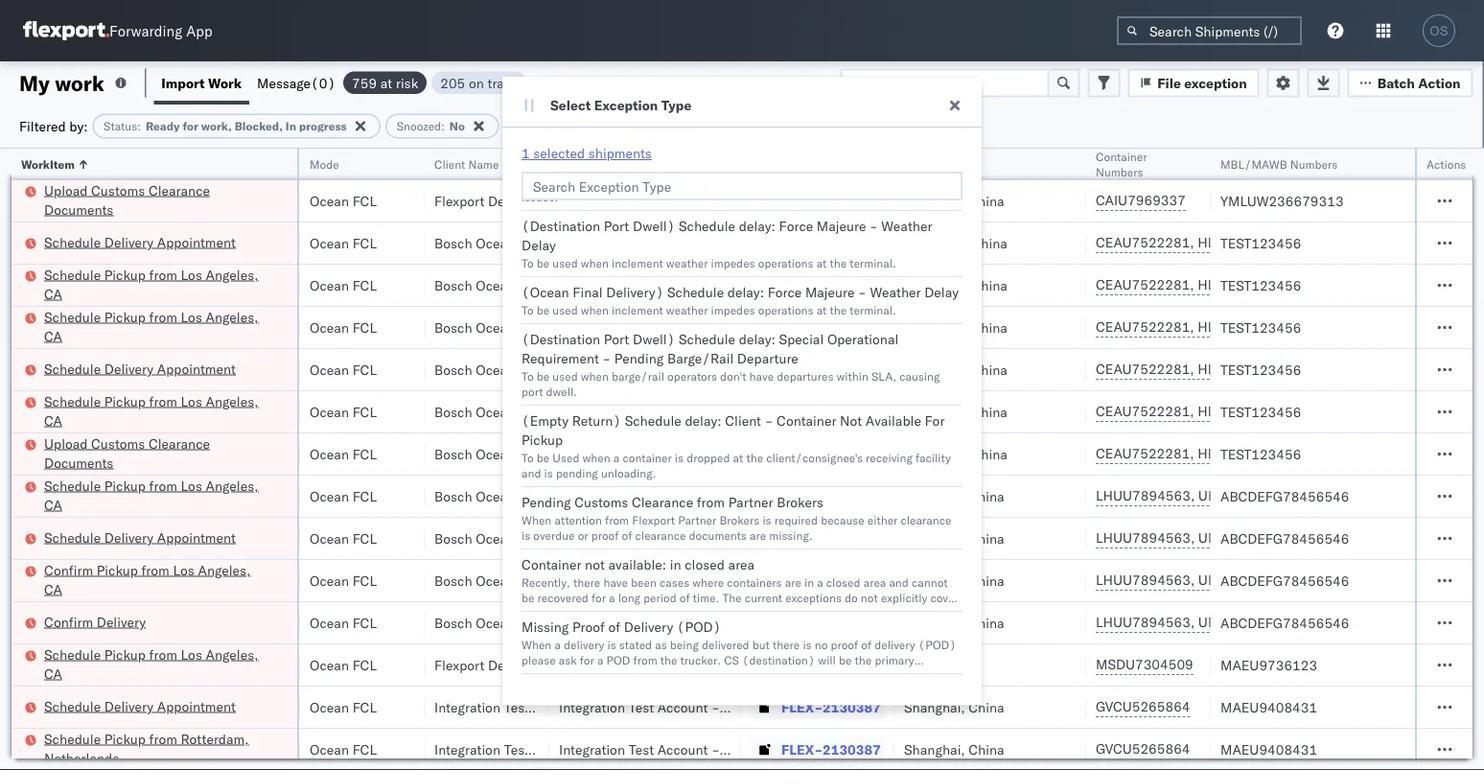 Task type: describe. For each thing, give the bounding box(es) containing it.
schedule pickup from los angeles, ca for first schedule pickup from los angeles, ca link from the top
[[44, 266, 258, 302]]

workitem
[[21, 157, 75, 171]]

being
[[670, 638, 699, 652]]

8 fcl from the top
[[353, 488, 377, 504]]

upload for second upload customs clearance documents button from the top
[[44, 435, 88, 452]]

1 ceau7522281, hlxu6269489, hlxu8034992 from the top
[[1096, 234, 1394, 251]]

type
[[661, 97, 692, 114]]

schedule pickup from los angeles, ca for 4th schedule pickup from los angeles, ca link from the bottom
[[44, 308, 258, 344]]

6 flex-1846748 from the top
[[782, 445, 881, 462]]

9,
[[162, 445, 175, 462]]

be inside to be used when a container's delivery is delayed by the trucker's mechanical issues.
[[537, 175, 550, 189]]

mode button
[[300, 152, 406, 172]]

2 demo from the top
[[488, 656, 524, 673]]

1 vertical spatial 23,
[[149, 699, 170, 715]]

3 lhuu7894563, uetu5238478 from the top
[[1096, 572, 1292, 588]]

3 resize handle column header from the left
[[277, 149, 300, 770]]

from for 4th schedule pickup from los angeles, ca link from the top
[[149, 477, 177, 494]]

pending customs clearance from partner brokers when attention from flexport partner brokers is required because either clearance is overdue or proof of clearance documents are missing.
[[522, 494, 952, 543]]

port inside button
[[960, 157, 982, 171]]

9 ocean fcl from the top
[[310, 530, 377, 547]]

weather for dwell)
[[666, 256, 708, 270]]

2 14, from the top
[[162, 530, 183, 547]]

upload customs clearance documents link for 2nd upload customs clearance documents button from the bottom
[[44, 181, 272, 219]]

the inside (destination port dwell) schedule delay: force majeure -  weather delay to be used when inclement weather impedes operations at the terminal.
[[830, 256, 847, 270]]

client inside button
[[434, 157, 465, 171]]

- inside (ocean final delivery) schedule delay: force majeure -  weather delay to be used when inclement weather impedes operations at the terminal.
[[858, 284, 867, 301]]

1 1889466 from the top
[[823, 488, 881, 504]]

0 horizontal spatial for
[[183, 119, 198, 133]]

my work
[[19, 70, 104, 96]]

2 ceau7522281, from the top
[[1096, 276, 1195, 293]]

rotterdam,
[[181, 730, 249, 747]]

2 1889466 from the top
[[823, 530, 881, 547]]

delivery inside to be used when a container's delivery is delayed by the trucker's mechanical issues.
[[681, 175, 722, 189]]

1 shanghai, china from the top
[[904, 192, 1005, 209]]

1 14, from the top
[[162, 488, 183, 504]]

1 maeu9408431 from the top
[[1221, 699, 1318, 715]]

numbers for container numbers
[[1096, 164, 1144, 179]]

2 test123456 from the top
[[1221, 277, 1302, 293]]

to inside (empty return) schedule delay: client - container not available for pickup to be used when a container is dropped at the client/consignee's receiving facility and is pending unloading.
[[522, 451, 534, 465]]

1 fcl from the top
[[353, 192, 377, 209]]

at right 759
[[380, 74, 392, 91]]

3 schedule pickup from los angeles, ca link from the top
[[44, 392, 272, 430]]

delay: for (ocean final delivery) schedule delay: force majeure -  weather delay
[[728, 284, 764, 301]]

2 maeu9408431 from the top
[[1221, 741, 1318, 758]]

customs for second upload customs clearance documents button from the top
[[91, 435, 145, 452]]

3 1846748 from the top
[[823, 319, 881, 336]]

import
[[161, 74, 205, 91]]

10 flex- from the top
[[782, 572, 823, 589]]

5 ceau7522281, hlxu6269489, hlxu8034992 from the top
[[1096, 403, 1394, 420]]

3 shenzhen, from the top
[[904, 319, 968, 336]]

return)
[[572, 413, 621, 430]]

bookings
[[559, 656, 615, 673]]

party
[[581, 668, 608, 683]]

at inside (ocean final delivery) schedule delay: force majeure -  weather delay to be used when inclement weather impedes operations at the terminal.
[[817, 303, 827, 317]]

proof inside missing proof of delivery (pod) when a delivery is stated as being delivered but there is no proof of delivery (pod) please ask for a pod from the trucker. cs (destination) will be the primary submitting party and sco (destination) will be the primary resolving party.
[[831, 638, 858, 652]]

dec down 12:00 am mst, nov 9, 2022
[[134, 488, 159, 504]]

message
[[257, 74, 311, 91]]

within
[[837, 369, 869, 384]]

there
[[773, 638, 800, 652]]

1 account from the top
[[658, 699, 708, 715]]

message (0)
[[257, 74, 336, 91]]

container for container numbers
[[1096, 149, 1147, 164]]

is left overdue
[[522, 528, 531, 543]]

1 horizontal spatial risk
[[530, 119, 549, 133]]

unloading.
[[601, 466, 656, 480]]

: for snoozed
[[441, 119, 445, 133]]

2 appointment from the top
[[157, 360, 236, 377]]

angeles, for 4th schedule pickup from los angeles, ca link from the top
[[206, 477, 258, 494]]

departure inside (destination port dwell) schedule delay: special operational requirement - pending barge/rail departure to be used when barge/rail operators don't have departures within sla, causing port dwell.
[[737, 351, 799, 367]]

2 flex-1846748 from the top
[[782, 277, 881, 293]]

2 vertical spatial jan
[[124, 741, 146, 758]]

trucker.
[[680, 653, 721, 667]]

delivery down 1:00 am mdt, aug 19, 2022
[[104, 234, 154, 250]]

1 flex- from the top
[[782, 192, 823, 209]]

be inside (empty return) schedule delay: client - container not available for pickup to be used when a container is dropped at the client/consignee's receiving facility and is pending unloading.
[[537, 451, 550, 465]]

3 hlxu6269489, from the top
[[1198, 318, 1296, 335]]

1 horizontal spatial (pod)
[[918, 638, 957, 652]]

1 9:30 pm mst, jan 23, 2023 from the top
[[32, 699, 207, 715]]

0 horizontal spatial (pod)
[[677, 619, 721, 636]]

flex id
[[751, 157, 787, 171]]

angeles, for first schedule pickup from los angeles, ca link from the top
[[206, 266, 258, 283]]

(empty return) schedule delay: client - container not available for pickup to be used when a container is dropped at the client/consignee's receiving facility and is pending unloading.
[[522, 413, 951, 480]]

0 vertical spatial partner
[[729, 494, 773, 511]]

filtered by:
[[19, 117, 88, 134]]

1 selected shipments
[[522, 145, 652, 162]]

6 1846748 from the top
[[823, 445, 881, 462]]

- inside (destination port dwell) schedule delay: special operational requirement - pending barge/rail departure to be used when barge/rail operators don't have departures within sla, causing port dwell.
[[603, 351, 611, 367]]

1 integration from the top
[[559, 699, 625, 715]]

upload customs clearance documents for second upload customs clearance documents button from the top
[[44, 435, 210, 471]]

2 flex-1889466 from the top
[[782, 530, 881, 547]]

stated
[[619, 638, 652, 652]]

2 12:59 from the top
[[32, 277, 69, 293]]

0 vertical spatial flexport
[[434, 192, 485, 209]]

are
[[750, 528, 766, 543]]

a up "party"
[[597, 653, 604, 667]]

majeure for (ocean final delivery) schedule delay: force majeure -  weather delay
[[805, 284, 855, 301]]

because
[[821, 513, 865, 527]]

schedule pickup from rotterdam, netherlands button
[[44, 729, 272, 770]]

1 test123456 from the top
[[1221, 234, 1302, 251]]

5 12:59 am mdt, nov 5, 2022 from the top
[[32, 403, 212, 420]]

on
[[469, 74, 484, 91]]

jaeh
[[1461, 699, 1485, 715]]

issues.
[[522, 190, 558, 204]]

0 vertical spatial 23,
[[153, 572, 174, 589]]

4 test123456 from the top
[[1221, 361, 1302, 378]]

pickup inside schedule pickup from rotterdam, netherlands
[[104, 730, 146, 747]]

from for confirm pickup from los angeles, ca link
[[141, 562, 170, 578]]

default
[[741, 74, 787, 91]]

4 schedule pickup from los angeles, ca button from the top
[[44, 476, 272, 516]]

2 2130387 from the top
[[823, 741, 881, 758]]

work,
[[201, 119, 232, 133]]

flexport. image
[[23, 21, 109, 40]]

weather for (destination port dwell) schedule delay: force majeure -  weather delay
[[882, 218, 933, 235]]

4 schedule delivery appointment button from the top
[[44, 697, 236, 718]]

operations for dwell)
[[758, 256, 814, 270]]

used inside (destination port dwell) schedule delay: force majeure -  weather delay to be used when inclement weather impedes operations at the terminal.
[[553, 256, 578, 270]]

dec up 7:00 am mst, dec 24, 2022
[[124, 572, 150, 589]]

205
[[440, 74, 465, 91]]

angeles, for confirm pickup from los angeles, ca link
[[198, 562, 251, 578]]

id
[[775, 157, 787, 171]]

from for 4th schedule pickup from los angeles, ca link from the bottom
[[149, 308, 177, 325]]

a inside (empty return) schedule delay: client - container not available for pickup to be used when a container is dropped at the client/consignee's receiving facility and is pending unloading.
[[614, 451, 620, 465]]

schedule inside (ocean final delivery) schedule delay: force majeure -  weather delay to be used when inclement weather impedes operations at the terminal.
[[667, 284, 724, 301]]

caiu7969337
[[1096, 192, 1186, 209]]

1 vertical spatial 2023
[[173, 699, 207, 715]]

status
[[104, 119, 137, 133]]

4 1889466 from the top
[[823, 614, 881, 631]]

overdue
[[534, 528, 575, 543]]

los inside confirm pickup from los angeles, ca
[[173, 562, 195, 578]]

1 vertical spatial jan
[[124, 699, 146, 715]]

please
[[522, 653, 556, 667]]

4 ocean fcl from the top
[[310, 319, 377, 336]]

confirm pickup from los angeles, ca button
[[44, 561, 272, 601]]

0 horizontal spatial of
[[609, 619, 621, 636]]

10 ocean fcl from the top
[[310, 572, 377, 589]]

1 pm from the top
[[64, 572, 85, 589]]

delay: inside (empty return) schedule delay: client - container not available for pickup to be used when a container is dropped at the client/consignee's receiving facility and is pending unloading.
[[685, 413, 722, 430]]

2 5, from the top
[[163, 277, 176, 293]]

6 ceau7522281, hlxu6269489, hlxu8034992 from the top
[[1096, 445, 1394, 462]]

Search Exception Type text field
[[522, 172, 963, 200]]

name
[[468, 157, 499, 171]]

work
[[55, 70, 104, 96]]

3 fcl from the top
[[353, 277, 377, 293]]

departures
[[777, 369, 834, 384]]

my
[[19, 70, 50, 96]]

ca for 4th schedule pickup from los angeles, ca link from the bottom
[[44, 328, 62, 344]]

4 uetu5238478 from the top
[[1199, 614, 1292, 631]]

2 shanghai, from the top
[[904, 488, 965, 504]]

12:59 am mst, jan 13, 2023
[[32, 656, 216, 673]]

4 hlxu6269489, from the top
[[1198, 361, 1296, 377]]

2 vertical spatial flexport
[[434, 656, 485, 673]]

dropped
[[687, 451, 730, 465]]

6 12:59 from the top
[[32, 488, 69, 504]]

confirm delivery
[[44, 613, 146, 630]]

delivery up 5:00 pm mst, dec 23, 2022
[[104, 529, 154, 546]]

1 lhuu7894563, uetu5238478 from the top
[[1096, 487, 1292, 504]]

proof inside the pending customs clearance from partner brokers when attention from flexport partner brokers is required because either clearance is overdue or proof of clearance documents are missing.
[[591, 528, 619, 543]]

dec left 24,
[[126, 614, 151, 631]]

5:00
[[32, 572, 61, 589]]

14 fcl from the top
[[353, 741, 377, 758]]

2 1846748 from the top
[[823, 277, 881, 293]]

schedule pickup from los angeles, ca for 4th schedule pickup from los angeles, ca link from the top
[[44, 477, 258, 513]]

0 horizontal spatial (destination)
[[660, 668, 733, 683]]

numbers for mbl/mawb numbers
[[1291, 157, 1338, 171]]

14 ocean fcl from the top
[[310, 741, 377, 758]]

special
[[779, 331, 824, 348]]

ca for 4th schedule pickup from los angeles, ca link from the top
[[44, 496, 62, 513]]

dec up confirm pickup from los angeles, ca
[[134, 530, 159, 547]]

not
[[585, 557, 605, 573]]

205 on track
[[440, 74, 519, 91]]

when inside missing proof of delivery (pod) when a delivery is stated as being delivered but there is no proof of delivery (pod) please ask for a pod from the trucker. cs (destination) will be the primary submitting party and sco (destination) will be the primary resolving party.
[[522, 638, 552, 652]]

is left dropped
[[675, 451, 684, 465]]

pickup inside (empty return) schedule delay: client - container not available for pickup to be used when a container is dropped at the client/consignee's receiving facility and is pending unloading.
[[522, 432, 563, 449]]

select
[[550, 97, 591, 114]]

11 flex- from the top
[[782, 614, 823, 631]]

1 horizontal spatial will
[[818, 653, 836, 667]]

be up resolving
[[839, 653, 852, 667]]

mode
[[310, 157, 339, 171]]

schedule delivery appointment link for 4th schedule delivery appointment button
[[44, 697, 236, 716]]

for inside missing proof of delivery (pod) when a delivery is stated as being delivered but there is no proof of delivery (pod) please ask for a pod from the trucker. cs (destination) will be the primary submitting party and sco (destination) will be the primary resolving party.
[[580, 653, 594, 667]]

batch
[[1378, 74, 1415, 91]]

2 horizontal spatial of
[[861, 638, 872, 652]]

11 fcl from the top
[[353, 614, 377, 631]]

4 shanghai, from the top
[[904, 572, 965, 589]]

4 shenzhen, china from the top
[[904, 361, 1008, 378]]

in
[[670, 557, 681, 573]]

ask
[[559, 653, 577, 667]]

when inside (destination port dwell) schedule delay: special operational requirement - pending barge/rail departure to be used when barge/rail operators don't have departures within sla, causing port dwell.
[[581, 369, 609, 384]]

forwarding
[[109, 22, 182, 40]]

0 horizontal spatial delivery
[[564, 638, 605, 652]]

progress
[[299, 119, 347, 133]]

available:
[[609, 557, 667, 573]]

container inside (empty return) schedule delay: client - container not available for pickup to be used when a container is dropped at the client/consignee's receiving facility and is pending unloading.
[[777, 413, 837, 430]]

(destination for delay
[[522, 218, 601, 235]]

missing proof of delivery (pod) when a delivery is stated as being delivered but there is no proof of delivery (pod) please ask for a pod from the trucker. cs (destination) will be the primary submitting party and sco (destination) will be the primary resolving party.
[[522, 619, 957, 683]]

flex-1660288
[[782, 192, 881, 209]]

proof
[[572, 619, 605, 636]]

os
[[1430, 23, 1449, 38]]

exception
[[594, 97, 658, 114]]

3 ceau7522281, from the top
[[1096, 318, 1195, 335]]

of inside the pending customs clearance from partner brokers when attention from flexport partner brokers is required because either clearance is overdue or proof of clearance documents are missing.
[[622, 528, 632, 543]]

2 schedule delivery appointment button from the top
[[44, 359, 236, 380]]

submitting
[[522, 668, 578, 683]]

clearance for second upload customs clearance documents button from the top upload customs clearance documents link
[[149, 435, 210, 452]]

upload customs clearance documents link for second upload customs clearance documents button from the top
[[44, 434, 272, 472]]

forwarding app link
[[23, 21, 213, 40]]

759 at risk
[[352, 74, 418, 91]]

dwell) for delay
[[633, 218, 675, 235]]

delivery up 12:00 am mst, nov 9, 2022
[[104, 360, 154, 377]]

used inside to be used when a container's delivery is delayed by the trucker's mechanical issues.
[[553, 175, 578, 189]]

clearance for 2nd upload customs clearance documents button from the bottom upload customs clearance documents link
[[149, 182, 210, 199]]

is up are
[[763, 513, 772, 527]]

departure port button
[[895, 152, 1067, 172]]

1 horizontal spatial primary
[[875, 653, 915, 667]]

4 flex-1846748 from the top
[[782, 361, 881, 378]]

overdue,
[[557, 119, 607, 133]]

container
[[623, 451, 672, 465]]

0 horizontal spatial will
[[736, 668, 754, 683]]

0 vertical spatial 2023
[[183, 656, 216, 673]]

5 shanghai, china from the top
[[904, 614, 1005, 631]]

trucker's
[[816, 175, 861, 189]]

sla,
[[872, 369, 897, 384]]

(destination port dwell) schedule delay: force majeure -  weather delay to be used when inclement weather impedes operations at the terminal.
[[522, 218, 933, 270]]

0 horizontal spatial primary
[[793, 668, 832, 683]]

to inside (destination port dwell) schedule delay: force majeure -  weather delay to be used when inclement weather impedes operations at the terminal.
[[522, 256, 534, 270]]

flex id button
[[741, 152, 876, 172]]

as
[[655, 638, 667, 652]]

netherlands
[[44, 749, 119, 766]]

0 vertical spatial clearance
[[901, 513, 952, 527]]

1 shanghai, from the top
[[904, 192, 965, 209]]

impedes for delivery)
[[711, 303, 755, 317]]

2 schedule pickup from los angeles, ca link from the top
[[44, 307, 272, 346]]

is up pod
[[608, 638, 616, 652]]

1 schedule delivery appointment from the top
[[44, 234, 236, 250]]

when inside to be used when a container's delivery is delayed by the trucker's mechanical issues.
[[581, 175, 609, 189]]

2 lagerfeld from the top
[[752, 741, 809, 758]]

Search Shipments (/) text field
[[1117, 16, 1302, 45]]

6 flex- from the top
[[782, 403, 823, 420]]

1660288
[[823, 192, 881, 209]]

1 2130387 from the top
[[823, 699, 881, 715]]

3 1889466 from the top
[[823, 572, 881, 589]]

resize handle column header for deadline
[[210, 149, 233, 770]]

confirm delivery button
[[44, 612, 146, 633]]

at
[[515, 119, 527, 133]]

1 flex-1846748 from the top
[[782, 234, 881, 251]]

status : ready for work, blocked, in progress
[[104, 119, 347, 133]]

2 fcl from the top
[[353, 234, 377, 251]]

1 12:59 am mdt, nov 5, 2022 from the top
[[32, 234, 212, 251]]

missing.
[[769, 528, 813, 543]]

used inside (destination port dwell) schedule delay: special operational requirement - pending barge/rail departure to be used when barge/rail operators don't have departures within sla, causing port dwell.
[[553, 369, 578, 384]]

ready
[[146, 119, 180, 133]]

filters
[[790, 74, 829, 91]]

1 hlxu6269489, from the top
[[1198, 234, 1296, 251]]

weather for delivery)
[[666, 303, 708, 317]]

ymluw236679313
[[1221, 192, 1344, 209]]

force for delivery)
[[768, 284, 802, 301]]

confirm delivery link
[[44, 612, 146, 632]]

import work
[[161, 74, 242, 91]]

from for schedule pickup from rotterdam, netherlands link on the bottom of page
[[149, 730, 177, 747]]

angeles, for third schedule pickup from los angeles, ca link from the top
[[206, 393, 258, 410]]

2 lhuu7894563, from the top
[[1096, 529, 1195, 546]]

confirm pickup from los angeles, ca link
[[44, 561, 272, 599]]

2 flexport demo consignee from the top
[[434, 656, 592, 673]]

2 9:30 pm mst, jan 23, 2023 from the top
[[32, 741, 207, 758]]

action
[[1419, 74, 1461, 91]]

resize handle column header for departure port
[[1064, 149, 1087, 770]]

4 abcdefg78456546 from the top
[[1221, 614, 1350, 631]]

when inside (ocean final delivery) schedule delay: force majeure -  weather delay to be used when inclement weather impedes operations at the terminal.
[[581, 303, 609, 317]]

4 5, from the top
[[163, 361, 176, 378]]

ca for first schedule pickup from los angeles, ca link from the top
[[44, 285, 62, 302]]

container's
[[621, 175, 678, 189]]

at inside (destination port dwell) schedule delay: force majeure -  weather delay to be used when inclement weather impedes operations at the terminal.
[[817, 256, 827, 270]]

2 schedule pickup from los angeles, ca button from the top
[[44, 307, 272, 348]]

schedule delivery appointment link for 2nd schedule delivery appointment button from the top
[[44, 359, 236, 378]]

majeure for (destination port dwell) schedule delay: force majeure -  weather delay
[[817, 218, 866, 235]]

2 integration from the top
[[559, 741, 625, 758]]

msdu7304509
[[1096, 656, 1194, 673]]

impedes for dwell)
[[711, 256, 755, 270]]

4 12:59 from the top
[[32, 361, 69, 378]]

1 ceau7522281, from the top
[[1096, 234, 1195, 251]]



Task type: locate. For each thing, give the bounding box(es) containing it.
the right by
[[796, 175, 813, 189]]

0 vertical spatial operations
[[758, 256, 814, 270]]

12 flex- from the top
[[782, 656, 823, 673]]

6 hlxu8034992 from the top
[[1300, 445, 1394, 462]]

when inside (destination port dwell) schedule delay: force majeure -  weather delay to be used when inclement weather impedes operations at the terminal.
[[581, 256, 609, 270]]

receiving
[[866, 451, 913, 465]]

of up available:
[[622, 528, 632, 543]]

be inside (destination port dwell) schedule delay: force majeure -  weather delay to be used when inclement weather impedes operations at the terminal.
[[537, 256, 550, 270]]

ca for 1st schedule pickup from los angeles, ca link from the bottom of the page
[[44, 665, 62, 682]]

0 vertical spatial port
[[960, 157, 982, 171]]

from inside missing proof of delivery (pod) when a delivery is stated as being delivered but there is no proof of delivery (pod) please ask for a pod from the trucker. cs (destination) will be the primary submitting party and sco (destination) will be the primary resolving party.
[[633, 653, 658, 667]]

12:59 am mst, dec 14, 2022
[[32, 488, 220, 504], [32, 530, 220, 547]]

flex-1846748 down flex-1660288
[[782, 234, 881, 251]]

flex-
[[782, 192, 823, 209], [782, 234, 823, 251], [782, 277, 823, 293], [782, 319, 823, 336], [782, 361, 823, 378], [782, 403, 823, 420], [782, 445, 823, 462], [782, 488, 823, 504], [782, 530, 823, 547], [782, 572, 823, 589], [782, 614, 823, 631], [782, 656, 823, 673], [782, 699, 823, 715], [782, 741, 823, 758]]

2 horizontal spatial container
[[1096, 149, 1147, 164]]

majeure down flex-1660288
[[817, 218, 866, 235]]

actions
[[1427, 157, 1467, 171]]

consignee inside the consignee button
[[559, 157, 614, 171]]

2 vertical spatial customs
[[575, 494, 628, 511]]

2 shenzhen, from the top
[[904, 277, 968, 293]]

1 horizontal spatial partner
[[729, 494, 773, 511]]

2023 up rotterdam,
[[173, 699, 207, 715]]

0 horizontal spatial proof
[[591, 528, 619, 543]]

shenzhen,
[[904, 234, 968, 251], [904, 277, 968, 293], [904, 319, 968, 336], [904, 361, 968, 378], [904, 403, 968, 420], [904, 445, 968, 462]]

impedes up (destination port dwell) schedule delay: special operational requirement - pending barge/rail departure to be used when barge/rail operators don't have departures within sla, causing port dwell.
[[711, 303, 755, 317]]

(destination inside (destination port dwell) schedule delay: force majeure -  weather delay to be used when inclement weather impedes operations at the terminal.
[[522, 218, 601, 235]]

2 abcdefg78456546 from the top
[[1221, 530, 1350, 547]]

delivery inside "button"
[[97, 613, 146, 630]]

resize handle column header for consignee
[[718, 149, 741, 770]]

dwell) inside (destination port dwell) schedule delay: force majeure -  weather delay to be used when inclement weather impedes operations at the terminal.
[[633, 218, 675, 235]]

dwell.
[[546, 385, 577, 399]]

terminal. inside (destination port dwell) schedule delay: force majeure -  weather delay to be used when inclement weather impedes operations at the terminal.
[[850, 256, 896, 270]]

1 vertical spatial karl
[[724, 741, 748, 758]]

:
[[137, 119, 141, 133], [441, 119, 445, 133], [549, 119, 552, 133]]

port inside (destination port dwell) schedule delay: force majeure -  weather delay to be used when inclement weather impedes operations at the terminal.
[[604, 218, 629, 235]]

2 : from the left
[[441, 119, 445, 133]]

delay for (destination port dwell) schedule delay: force majeure -  weather delay
[[522, 237, 556, 254]]

the up 'operational'
[[830, 303, 847, 317]]

schedule delivery appointment up 12:00 am mst, nov 9, 2022
[[44, 360, 236, 377]]

1 when from the top
[[522, 513, 552, 527]]

2 hlxu8034992 from the top
[[1300, 276, 1394, 293]]

9 flex- from the top
[[782, 530, 823, 547]]

operations
[[758, 256, 814, 270], [758, 303, 814, 317]]

weather inside (destination port dwell) schedule delay: force majeure -  weather delay to be used when inclement weather impedes operations at the terminal.
[[666, 256, 708, 270]]

0 vertical spatial delay
[[522, 237, 556, 254]]

1 vertical spatial 9:30
[[32, 741, 61, 758]]

0 vertical spatial primary
[[875, 653, 915, 667]]

1 horizontal spatial pending
[[615, 351, 664, 367]]

dwell) down container's
[[633, 218, 675, 235]]

0 horizontal spatial numbers
[[1096, 164, 1144, 179]]

1 horizontal spatial container
[[777, 413, 837, 430]]

1 upload customs clearance documents button from the top
[[44, 181, 272, 221]]

schedule inside schedule pickup from rotterdam, netherlands
[[44, 730, 101, 747]]

delivery down proof
[[564, 638, 605, 652]]

pm
[[64, 572, 85, 589], [64, 699, 85, 715], [64, 741, 85, 758]]

1 lhuu7894563, from the top
[[1096, 487, 1195, 504]]

8 ocean fcl from the top
[[310, 488, 377, 504]]

flex-1660288 button
[[751, 187, 885, 214], [751, 187, 885, 214]]

majeure inside (ocean final delivery) schedule delay: force majeure -  weather delay to be used when inclement weather impedes operations at the terminal.
[[805, 284, 855, 301]]

19,
[[155, 192, 176, 209]]

1 horizontal spatial proof
[[831, 638, 858, 652]]

1 vertical spatial 9:30 pm mst, jan 23, 2023
[[32, 741, 207, 758]]

1 vertical spatial documents
[[44, 454, 113, 471]]

ca for third schedule pickup from los angeles, ca link from the top
[[44, 412, 62, 429]]

resize handle column header for client name
[[527, 149, 550, 770]]

0 vertical spatial documents
[[44, 201, 113, 218]]

clearance up 'in'
[[635, 528, 686, 543]]

0 horizontal spatial risk
[[396, 74, 418, 91]]

2 hlxu6269489, from the top
[[1198, 276, 1296, 293]]

when up please
[[522, 638, 552, 652]]

inclement for dwell)
[[612, 256, 663, 270]]

4 schedule pickup from los angeles, ca from the top
[[44, 477, 258, 513]]

confirm up 7:00
[[44, 562, 93, 578]]

used inside (ocean final delivery) schedule delay: force majeure -  weather delay to be used when inclement weather impedes operations at the terminal.
[[553, 303, 578, 317]]

0 horizontal spatial clearance
[[635, 528, 686, 543]]

mst,
[[98, 445, 131, 462], [98, 488, 131, 504], [98, 530, 131, 547], [88, 572, 121, 589], [89, 614, 122, 631], [98, 656, 131, 673], [88, 699, 121, 715], [88, 741, 121, 758]]

confirm down 5:00
[[44, 613, 93, 630]]

3 ca from the top
[[44, 412, 62, 429]]

at up special
[[817, 303, 827, 317]]

0 vertical spatial departure
[[904, 157, 957, 171]]

primary up party.
[[875, 653, 915, 667]]

be inside (ocean final delivery) schedule delay: force majeure -  weather delay to be used when inclement weather impedes operations at the terminal.
[[537, 303, 550, 317]]

0 vertical spatial (destination
[[522, 218, 601, 235]]

1 horizontal spatial (destination)
[[742, 653, 815, 667]]

1 vertical spatial upload customs clearance documents
[[44, 435, 210, 471]]

Search Work text field
[[840, 69, 1049, 97]]

0 vertical spatial customs
[[91, 182, 145, 199]]

14, down '9,'
[[162, 488, 183, 504]]

2 horizontal spatial delivery
[[875, 638, 915, 652]]

delivered
[[702, 638, 750, 652]]

snoozed
[[397, 119, 441, 133]]

schedule pickup from los angeles, ca
[[44, 266, 258, 302], [44, 308, 258, 344], [44, 393, 258, 429], [44, 477, 258, 513], [44, 646, 258, 682]]

port down search work 'text field'
[[960, 157, 982, 171]]

departure inside button
[[904, 157, 957, 171]]

weather for (ocean final delivery) schedule delay: force majeure -  weather delay
[[870, 284, 921, 301]]

from for first schedule pickup from los angeles, ca link from the top
[[149, 266, 177, 283]]

1 karl from the top
[[724, 699, 748, 715]]

5 hlxu8034992 from the top
[[1300, 403, 1394, 420]]

workitem button
[[12, 152, 278, 172]]

weather down mechanical on the top of the page
[[882, 218, 933, 235]]

delay: inside (destination port dwell) schedule delay: force majeure -  weather delay to be used when inclement weather impedes operations at the terminal.
[[739, 218, 776, 235]]

2 confirm from the top
[[44, 613, 93, 630]]

at down flex-1660288
[[817, 256, 827, 270]]

container for container not available: in closed area
[[522, 557, 582, 573]]

1 demo from the top
[[488, 192, 524, 209]]

pending inside (destination port dwell) schedule delay: special operational requirement - pending barge/rail departure to be used when barge/rail operators don't have departures within sla, causing port dwell.
[[615, 351, 664, 367]]

appointment up confirm pickup from los angeles, ca link
[[157, 529, 236, 546]]

2 gvcu5265864 from the top
[[1096, 740, 1191, 757]]

impedes up (ocean final delivery) schedule delay: force majeure -  weather delay to be used when inclement weather impedes operations at the terminal.
[[711, 256, 755, 270]]

customs for 2nd upload customs clearance documents button from the bottom
[[91, 182, 145, 199]]

2 vertical spatial of
[[861, 638, 872, 652]]

operations inside (destination port dwell) schedule delay: force majeure -  weather delay to be used when inclement weather impedes operations at the terminal.
[[758, 256, 814, 270]]

weather inside (ocean final delivery) schedule delay: force majeure -  weather delay to be used when inclement weather impedes operations at the terminal.
[[870, 284, 921, 301]]

the down the there
[[773, 668, 790, 683]]

delivery)
[[606, 284, 664, 301]]

3 : from the left
[[549, 119, 552, 133]]

upload for 2nd upload customs clearance documents button from the bottom
[[44, 182, 88, 199]]

schedule delivery appointment link for 1st schedule delivery appointment button from the top of the page
[[44, 233, 236, 252]]

client down don't
[[725, 413, 762, 430]]

0 vertical spatial (pod)
[[677, 619, 721, 636]]

(0)
[[311, 74, 336, 91]]

2 dwell) from the top
[[633, 331, 675, 348]]

6 ceau7522281, from the top
[[1096, 445, 1195, 462]]

port inside (destination port dwell) schedule delay: special operational requirement - pending barge/rail departure to be used when barge/rail operators don't have departures within sla, causing port dwell.
[[604, 331, 629, 348]]

(destination inside (destination port dwell) schedule delay: special operational requirement - pending barge/rail departure to be used when barge/rail operators don't have departures within sla, causing port dwell.
[[522, 331, 601, 348]]

ca inside confirm pickup from los angeles, ca
[[44, 581, 62, 597]]

container
[[1096, 149, 1147, 164], [777, 413, 837, 430], [522, 557, 582, 573]]

2 ceau7522281, hlxu6269489, hlxu8034992 from the top
[[1096, 276, 1394, 293]]

6 ocean fcl from the top
[[310, 403, 377, 420]]

angeles, for 1st schedule pickup from los angeles, ca link from the bottom of the page
[[206, 646, 258, 663]]

schedule delivery appointment up schedule pickup from rotterdam, netherlands
[[44, 698, 236, 714]]

majeure
[[817, 218, 866, 235], [805, 284, 855, 301]]

operations up (ocean final delivery) schedule delay: force majeure -  weather delay to be used when inclement weather impedes operations at the terminal.
[[758, 256, 814, 270]]

0 vertical spatial when
[[522, 513, 552, 527]]

(empty
[[522, 413, 569, 430]]

1 vertical spatial risk
[[530, 119, 549, 133]]

1 vertical spatial of
[[609, 619, 621, 636]]

delivery down 12:59 am mst, jan 13, 2023
[[104, 698, 154, 714]]

be inside (destination port dwell) schedule delay: special operational requirement - pending barge/rail departure to be used when barge/rail operators don't have departures within sla, causing port dwell.
[[537, 369, 550, 384]]

4 lhuu7894563, uetu5238478 from the top
[[1096, 614, 1292, 631]]

2 schedule delivery appointment from the top
[[44, 360, 236, 377]]

a
[[612, 175, 618, 189], [614, 451, 620, 465], [555, 638, 561, 652], [597, 653, 604, 667]]

1 appointment from the top
[[157, 234, 236, 250]]

dwell) inside (destination port dwell) schedule delay: special operational requirement - pending barge/rail departure to be used when barge/rail operators don't have departures within sla, causing port dwell.
[[633, 331, 675, 348]]

1 ca from the top
[[44, 285, 62, 302]]

track
[[488, 74, 519, 91]]

causing
[[900, 369, 940, 384]]

delay inside (destination port dwell) schedule delay: force majeure -  weather delay to be used when inclement weather impedes operations at the terminal.
[[522, 237, 556, 254]]

1 weather from the top
[[666, 256, 708, 270]]

will down cs
[[736, 668, 754, 683]]

: left no
[[441, 119, 445, 133]]

0 vertical spatial lagerfeld
[[752, 699, 809, 715]]

port for -
[[604, 331, 629, 348]]

snooze
[[243, 157, 280, 171]]

1 horizontal spatial for
[[580, 653, 594, 667]]

2130387
[[823, 699, 881, 715], [823, 741, 881, 758]]

7 fcl from the top
[[353, 445, 377, 462]]

1 vertical spatial departure
[[737, 351, 799, 367]]

customs inside the pending customs clearance from partner brokers when attention from flexport partner brokers is required because either clearance is overdue or proof of clearance documents are missing.
[[575, 494, 628, 511]]

at inside (empty return) schedule delay: client - container not available for pickup to be used when a container is dropped at the client/consignee's receiving facility and is pending unloading.
[[733, 451, 744, 465]]

0 vertical spatial will
[[818, 653, 836, 667]]

0 horizontal spatial departure
[[737, 351, 799, 367]]

delay: for (destination port dwell) schedule delay: special operational requirement - pending barge/rail departure
[[739, 331, 776, 348]]

schedule pickup from los angeles, ca for third schedule pickup from los angeles, ca link from the top
[[44, 393, 258, 429]]

1 vertical spatial proof
[[831, 638, 858, 652]]

partner up documents
[[678, 513, 717, 527]]

(destination) down the there
[[742, 653, 815, 667]]

4 ca from the top
[[44, 496, 62, 513]]

delay
[[522, 237, 556, 254], [925, 284, 959, 301]]

flex-1846748 down the not
[[782, 445, 881, 462]]

flexport inside the pending customs clearance from partner brokers when attention from flexport partner brokers is required because either clearance is overdue or proof of clearance documents are missing.
[[632, 513, 675, 527]]

12 ocean fcl from the top
[[310, 656, 377, 673]]

3 shanghai, from the top
[[904, 530, 965, 547]]

1 vertical spatial (pod)
[[918, 638, 957, 652]]

upload customs clearance documents for 2nd upload customs clearance documents button from the bottom
[[44, 182, 210, 218]]

0 vertical spatial jan
[[134, 656, 155, 673]]

pickup inside confirm pickup from los angeles, ca
[[97, 562, 138, 578]]

0 vertical spatial flex-2130387
[[782, 699, 881, 715]]

(pod) up yantian
[[918, 638, 957, 652]]

1 horizontal spatial delay
[[925, 284, 959, 301]]

force inside (destination port dwell) schedule delay: force majeure -  weather delay to be used when inclement weather impedes operations at the terminal.
[[779, 218, 813, 235]]

file exception button
[[1128, 69, 1260, 97], [1128, 69, 1260, 97]]

force up special
[[768, 284, 802, 301]]

resize handle column header for mbl/mawb numbers
[[1428, 149, 1451, 770]]

force
[[779, 218, 813, 235], [768, 284, 802, 301]]

impedes inside (destination port dwell) schedule delay: force majeure -  weather delay to be used when inclement weather impedes operations at the terminal.
[[711, 256, 755, 270]]

when down 1 selected shipments
[[581, 175, 609, 189]]

0 vertical spatial pending
[[615, 351, 664, 367]]

schedule delivery appointment button down aug
[[44, 233, 236, 254]]

1 5, from the top
[[163, 234, 176, 251]]

2 inclement from the top
[[612, 303, 663, 317]]

3 uetu5238478 from the top
[[1199, 572, 1292, 588]]

barge/rail
[[667, 351, 734, 367]]

0 vertical spatial gvcu5265864
[[1096, 698, 1191, 715]]

to inside (ocean final delivery) schedule delay: force majeure -  weather delay to be used when inclement weather impedes operations at the terminal.
[[522, 303, 534, 317]]

delay: up dropped
[[685, 413, 722, 430]]

at right dropped
[[733, 451, 744, 465]]

terminal. for (destination port dwell) schedule delay: force majeure -  weather delay
[[850, 256, 896, 270]]

file exception
[[1158, 74, 1247, 91]]

(destination down --
[[522, 218, 601, 235]]

client inside (empty return) schedule delay: client - container not available for pickup to be used when a container is dropped at the client/consignee's receiving facility and is pending unloading.
[[725, 413, 762, 430]]

schedule delivery appointment button up 12:00 am mst, nov 9, 2022
[[44, 359, 236, 380]]

0 vertical spatial client
[[434, 157, 465, 171]]

be down (ocean
[[537, 303, 550, 317]]

1 vertical spatial clearance
[[149, 435, 210, 452]]

0 vertical spatial brokers
[[777, 494, 824, 511]]

cs
[[724, 653, 739, 667]]

delay: inside (ocean final delivery) schedule delay: force majeure -  weather delay to be used when inclement weather impedes operations at the terminal.
[[728, 284, 764, 301]]

is down used
[[544, 466, 553, 480]]

when inside (empty return) schedule delay: client - container not available for pickup to be used when a container is dropped at the client/consignee's receiving facility and is pending unloading.
[[583, 451, 611, 465]]

2 vertical spatial 23,
[[149, 741, 170, 758]]

0 vertical spatial terminal.
[[850, 256, 896, 270]]

impedes
[[711, 256, 755, 270], [711, 303, 755, 317]]

pending inside the pending customs clearance from partner brokers when attention from flexport partner brokers is required because either clearance is overdue or proof of clearance documents are missing.
[[522, 494, 571, 511]]

at risk : overdue, due soon
[[515, 119, 661, 133]]

1:00
[[32, 192, 61, 209]]

proof right or
[[591, 528, 619, 543]]

4 hlxu8034992 from the top
[[1300, 361, 1394, 377]]

selected
[[534, 145, 585, 162]]

0 vertical spatial inclement
[[612, 256, 663, 270]]

2 flex-2130387 from the top
[[782, 741, 881, 758]]

from for 1st schedule pickup from los angeles, ca link from the bottom of the page
[[149, 646, 177, 663]]

and inside missing proof of delivery (pod) when a delivery is stated as being delivered but there is no proof of delivery (pod) please ask for a pod from the trucker. cs (destination) will be the primary submitting party and sco (destination) will be the primary resolving party.
[[611, 668, 630, 683]]

risk right 759
[[396, 74, 418, 91]]

confirm for confirm delivery
[[44, 613, 93, 630]]

account
[[658, 699, 708, 715], [658, 741, 708, 758]]

3 5, from the top
[[163, 319, 176, 336]]

appointment down the 19,
[[157, 234, 236, 250]]

delivery inside missing proof of delivery (pod) when a delivery is stated as being delivered but there is no proof of delivery (pod) please ask for a pod from the trucker. cs (destination) will be the primary submitting party and sco (destination) will be the primary resolving party.
[[624, 619, 673, 636]]

1846748 up 'operational'
[[823, 277, 881, 293]]

0 vertical spatial pm
[[64, 572, 85, 589]]

inclement up delivery)
[[612, 256, 663, 270]]

4 shenzhen, from the top
[[904, 361, 968, 378]]

and left pending
[[522, 466, 541, 480]]

14 flex- from the top
[[782, 741, 823, 758]]

resize handle column header for mode
[[402, 149, 425, 770]]

0 vertical spatial demo
[[488, 192, 524, 209]]

import work button
[[154, 61, 249, 105]]

2 vertical spatial container
[[522, 557, 582, 573]]

13,
[[159, 656, 179, 673]]

gvcu5265864
[[1096, 698, 1191, 715], [1096, 740, 1191, 757]]

1 flex-2130387 from the top
[[782, 699, 881, 715]]

0 vertical spatial maeu9408431
[[1221, 699, 1318, 715]]

mbl/mawb numbers
[[1221, 157, 1338, 171]]

14, up confirm pickup from los angeles, ca link
[[162, 530, 183, 547]]

pending
[[615, 351, 664, 367], [522, 494, 571, 511]]

be down but
[[757, 668, 770, 683]]

1 vertical spatial primary
[[793, 668, 832, 683]]

departure up mechanical on the top of the page
[[904, 157, 957, 171]]

1 vertical spatial 12:59 am mst, dec 14, 2022
[[32, 530, 220, 547]]

1 vertical spatial upload customs clearance documents link
[[44, 434, 272, 472]]

documents for second upload customs clearance documents button from the top upload customs clearance documents link
[[44, 454, 113, 471]]

3 to from the top
[[522, 303, 534, 317]]

schedule inside (destination port dwell) schedule delay: special operational requirement - pending barge/rail departure to be used when barge/rail operators don't have departures within sla, causing port dwell.
[[679, 331, 736, 348]]

0 vertical spatial majeure
[[817, 218, 866, 235]]

23, up schedule pickup from rotterdam, netherlands link on the bottom of page
[[149, 699, 170, 715]]

0 horizontal spatial partner
[[678, 513, 717, 527]]

flex-1893174
[[782, 656, 881, 673]]

5 schedule pickup from los angeles, ca button from the top
[[44, 645, 272, 685]]

0 vertical spatial of
[[622, 528, 632, 543]]

terminal. inside (ocean final delivery) schedule delay: force majeure -  weather delay to be used when inclement weather impedes operations at the terminal.
[[850, 303, 896, 317]]

flexport demo consignee down name
[[434, 192, 592, 209]]

confirm inside confirm pickup from los angeles, ca
[[44, 562, 93, 578]]

appointment
[[157, 234, 236, 250], [157, 360, 236, 377], [157, 529, 236, 546], [157, 698, 236, 714]]

the up resolving
[[855, 653, 872, 667]]

deadline
[[32, 157, 78, 171]]

terminal. for (ocean final delivery) schedule delay: force majeure -  weather delay
[[850, 303, 896, 317]]

0 vertical spatial weather
[[666, 256, 708, 270]]

filtered
[[19, 117, 66, 134]]

delay: inside (destination port dwell) schedule delay: special operational requirement - pending barge/rail departure to be used when barge/rail operators don't have departures within sla, causing port dwell.
[[739, 331, 776, 348]]

0 vertical spatial 14,
[[162, 488, 183, 504]]

client name button
[[425, 152, 530, 172]]

2 pm from the top
[[64, 699, 85, 715]]

2 vertical spatial port
[[604, 331, 629, 348]]

1 shenzhen, from the top
[[904, 234, 968, 251]]

1 schedule pickup from los angeles, ca from the top
[[44, 266, 258, 302]]

to up port
[[522, 369, 534, 384]]

1 vertical spatial lagerfeld
[[752, 741, 809, 758]]

is left the no
[[803, 638, 812, 652]]

5 resize handle column header from the left
[[527, 149, 550, 770]]

operations up special
[[758, 303, 814, 317]]

4 resize handle column header from the left
[[402, 149, 425, 770]]

3 schedule delivery appointment from the top
[[44, 529, 236, 546]]

2 to from the top
[[522, 256, 534, 270]]

work
[[208, 74, 242, 91]]

flex-2130387 button
[[751, 694, 885, 721], [751, 694, 885, 721], [751, 736, 885, 763], [751, 736, 885, 763]]

1 vertical spatial upload
[[44, 435, 88, 452]]

1 horizontal spatial client
[[725, 413, 762, 430]]

appointment up '9,'
[[157, 360, 236, 377]]

shipments
[[589, 145, 652, 162]]

schedule pickup from rotterdam, netherlands link
[[44, 729, 272, 768]]

operations for delivery)
[[758, 303, 814, 317]]

1 documents from the top
[[44, 201, 113, 218]]

schedule delivery appointment link up 12:00 am mst, nov 9, 2022
[[44, 359, 236, 378]]

1 vertical spatial maeu9408431
[[1221, 741, 1318, 758]]

1 vertical spatial brokers
[[720, 513, 760, 527]]

1 vertical spatial container
[[777, 413, 837, 430]]

(pod)
[[677, 619, 721, 636], [918, 638, 957, 652]]

a inside to be used when a container's delivery is delayed by the trucker's mechanical issues.
[[612, 175, 618, 189]]

0 horizontal spatial delay
[[522, 237, 556, 254]]

weather up 'operational'
[[870, 284, 921, 301]]

1 vertical spatial and
[[611, 668, 630, 683]]

numbers up caiu7969337
[[1096, 164, 1144, 179]]

container not available: in closed area button
[[514, 548, 963, 612]]

4 12:59 am mdt, nov 5, 2022 from the top
[[32, 361, 212, 378]]

delay inside (ocean final delivery) schedule delay: force majeure -  weather delay to be used when inclement weather impedes operations at the terminal.
[[925, 284, 959, 301]]

pending
[[556, 466, 598, 480]]

1 uetu5238478 from the top
[[1199, 487, 1292, 504]]

the inside (ocean final delivery) schedule delay: force majeure -  weather delay to be used when inclement weather impedes operations at the terminal.
[[830, 303, 847, 317]]

departure port
[[904, 157, 982, 171]]

port for weather
[[604, 218, 629, 235]]

0 horizontal spatial brokers
[[720, 513, 760, 527]]

1 vertical spatial will
[[736, 668, 754, 683]]

0 vertical spatial 9:30 pm mst, jan 23, 2023
[[32, 699, 207, 715]]

flex-1846748 down special
[[782, 361, 881, 378]]

primary down the no
[[793, 668, 832, 683]]

client
[[434, 157, 465, 171], [725, 413, 762, 430]]

dwell) for pending
[[633, 331, 675, 348]]

dwell) up barge/rail
[[633, 331, 675, 348]]

0 vertical spatial weather
[[882, 218, 933, 235]]

0 horizontal spatial container
[[522, 557, 582, 573]]

(destination for pending
[[522, 331, 601, 348]]

force down flex-1660288
[[779, 218, 813, 235]]

23, left rotterdam,
[[149, 741, 170, 758]]

1 omk from the top
[[1461, 192, 1485, 209]]

resize handle column header for flex id
[[872, 149, 895, 770]]

2 12:59 am mdt, nov 5, 2022 from the top
[[32, 277, 212, 293]]

0 vertical spatial force
[[779, 218, 813, 235]]

1 used from the top
[[553, 175, 578, 189]]

the inside to be used when a container's delivery is delayed by the trucker's mechanical issues.
[[796, 175, 813, 189]]

7 flex- from the top
[[782, 445, 823, 462]]

integration test account - karl lagerfeld down trucker.
[[559, 699, 809, 715]]

24,
[[154, 614, 175, 631]]

-
[[559, 192, 567, 209], [567, 192, 576, 209], [870, 218, 878, 235], [858, 284, 867, 301], [603, 351, 611, 367], [765, 413, 773, 430], [712, 699, 720, 715], [712, 741, 720, 758]]

23,
[[153, 572, 174, 589], [149, 699, 170, 715], [149, 741, 170, 758]]

- inside (destination port dwell) schedule delay: force majeure -  weather delay to be used when inclement weather impedes operations at the terminal.
[[870, 218, 878, 235]]

1 vertical spatial inclement
[[612, 303, 663, 317]]

the down as
[[661, 653, 677, 667]]

2 omk from the top
[[1461, 234, 1485, 251]]

3 pm from the top
[[64, 741, 85, 758]]

jan
[[134, 656, 155, 673], [124, 699, 146, 715], [124, 741, 146, 758]]

client left name
[[434, 157, 465, 171]]

numbers inside container numbers
[[1096, 164, 1144, 179]]

2 uetu5238478 from the top
[[1199, 529, 1292, 546]]

confirm for confirm pickup from los angeles, ca
[[44, 562, 93, 578]]

1846748 down the 1660288
[[823, 234, 881, 251]]

be up issues.
[[537, 175, 550, 189]]

schedule delivery appointment button
[[44, 233, 236, 254], [44, 359, 236, 380], [44, 528, 236, 549], [44, 697, 236, 718]]

1846748
[[823, 234, 881, 251], [823, 277, 881, 293], [823, 319, 881, 336], [823, 361, 881, 378], [823, 403, 881, 420], [823, 445, 881, 462]]

flex-1846748 up the within
[[782, 319, 881, 336]]

impedes inside (ocean final delivery) schedule delay: force majeure -  weather delay to be used when inclement weather impedes operations at the terminal.
[[711, 303, 755, 317]]

--
[[559, 192, 576, 209]]

1 vertical spatial force
[[768, 284, 802, 301]]

majeure inside (destination port dwell) schedule delay: force majeure -  weather delay to be used when inclement weather impedes operations at the terminal.
[[817, 218, 866, 235]]

5 1846748 from the top
[[823, 403, 881, 420]]

1 horizontal spatial clearance
[[901, 513, 952, 527]]

to inside (destination port dwell) schedule delay: special operational requirement - pending barge/rail departure to be used when barge/rail operators don't have departures within sla, causing port dwell.
[[522, 369, 534, 384]]

batch action
[[1378, 74, 1461, 91]]

1 resize handle column header from the left
[[210, 149, 233, 770]]

jan up schedule pickup from rotterdam, netherlands
[[124, 699, 146, 715]]

7 ocean fcl from the top
[[310, 445, 377, 462]]

schedule pickup from los angeles, ca for 1st schedule pickup from los angeles, ca link from the bottom of the page
[[44, 646, 258, 682]]

by:
[[69, 117, 88, 134]]

0 vertical spatial 2130387
[[823, 699, 881, 715]]

6 shanghai, china from the top
[[904, 699, 1005, 715]]

inclement for delivery)
[[612, 303, 663, 317]]

1 vertical spatial customs
[[91, 435, 145, 452]]

1 shenzhen, china from the top
[[904, 234, 1008, 251]]

ocean
[[310, 192, 349, 209], [310, 234, 349, 251], [476, 234, 515, 251], [601, 234, 640, 251], [310, 277, 349, 293], [476, 277, 515, 293], [601, 277, 640, 293], [310, 319, 349, 336], [476, 319, 515, 336], [601, 319, 640, 336], [310, 361, 349, 378], [476, 361, 515, 378], [601, 361, 640, 378], [310, 403, 349, 420], [476, 403, 515, 420], [601, 403, 640, 420], [310, 445, 349, 462], [476, 445, 515, 462], [601, 445, 640, 462], [310, 488, 349, 504], [476, 488, 515, 504], [601, 488, 640, 504], [310, 530, 349, 547], [476, 530, 515, 547], [601, 530, 640, 547], [310, 572, 349, 589], [476, 572, 515, 589], [601, 572, 640, 589], [310, 614, 349, 631], [476, 614, 515, 631], [601, 614, 640, 631], [310, 656, 349, 673], [310, 699, 349, 715], [310, 741, 349, 758]]

1 vertical spatial pending
[[522, 494, 571, 511]]

resize handle column header for container numbers
[[1188, 149, 1211, 770]]

1846748 up the within
[[823, 319, 881, 336]]

0 vertical spatial integration test account - karl lagerfeld
[[559, 699, 809, 715]]

delay: down (destination port dwell) schedule delay: force majeure -  weather delay to be used when inclement weather impedes operations at the terminal.
[[728, 284, 764, 301]]

port down container's
[[604, 218, 629, 235]]

inclement inside (destination port dwell) schedule delay: force majeure -  weather delay to be used when inclement weather impedes operations at the terminal.
[[612, 256, 663, 270]]

12:59
[[32, 234, 69, 251], [32, 277, 69, 293], [32, 319, 69, 336], [32, 361, 69, 378], [32, 403, 69, 420], [32, 488, 69, 504], [32, 530, 69, 547], [32, 656, 69, 673]]

0 vertical spatial upload customs clearance documents
[[44, 182, 210, 218]]

bosch
[[434, 234, 472, 251], [559, 234, 597, 251], [434, 277, 472, 293], [559, 277, 597, 293], [434, 319, 472, 336], [559, 319, 597, 336], [434, 361, 472, 378], [559, 361, 597, 378], [434, 403, 472, 420], [559, 403, 597, 420], [434, 445, 472, 462], [559, 445, 597, 462], [434, 488, 472, 504], [559, 488, 597, 504], [434, 530, 472, 547], [559, 530, 597, 547], [434, 572, 472, 589], [559, 572, 597, 589], [434, 614, 472, 631], [559, 614, 597, 631]]

container down overdue
[[522, 557, 582, 573]]

2 schedule pickup from los angeles, ca from the top
[[44, 308, 258, 344]]

2 karl from the top
[[724, 741, 748, 758]]

documents left '9,'
[[44, 454, 113, 471]]

from for third schedule pickup from los angeles, ca link from the top
[[149, 393, 177, 410]]

force for dwell)
[[779, 218, 813, 235]]

documents for 2nd upload customs clearance documents button from the bottom upload customs clearance documents link
[[44, 201, 113, 218]]

13 fcl from the top
[[353, 699, 377, 715]]

operations inside (ocean final delivery) schedule delay: force majeure -  weather delay to be used when inclement weather impedes operations at the terminal.
[[758, 303, 814, 317]]

resize handle column header for workitem
[[274, 149, 297, 770]]

clearance inside the pending customs clearance from partner brokers when attention from flexport partner brokers is required because either clearance is overdue or proof of clearance documents are missing.
[[632, 494, 693, 511]]

the right dropped
[[747, 451, 763, 465]]

test123456
[[1221, 234, 1302, 251], [1221, 277, 1302, 293], [1221, 319, 1302, 336], [1221, 361, 1302, 378], [1221, 403, 1302, 420], [1221, 445, 1302, 462]]

and inside (empty return) schedule delay: client - container not available for pickup to be used when a container is dropped at the client/consignee's receiving facility and is pending unloading.
[[522, 466, 541, 480]]

when down final
[[581, 303, 609, 317]]

confirm inside "button"
[[44, 613, 93, 630]]

attention
[[555, 513, 602, 527]]

5 to from the top
[[522, 451, 534, 465]]

11 resize handle column header from the left
[[1450, 149, 1473, 770]]

delay: for (destination port dwell) schedule delay: force majeure -  weather delay
[[739, 218, 776, 235]]

1 12:59 am mst, dec 14, 2022 from the top
[[32, 488, 220, 504]]

schedule delivery appointment
[[44, 234, 236, 250], [44, 360, 236, 377], [44, 529, 236, 546], [44, 698, 236, 714]]

inclement inside (ocean final delivery) schedule delay: force majeure -  weather delay to be used when inclement weather impedes operations at the terminal.
[[612, 303, 663, 317]]

weather inside (ocean final delivery) schedule delay: force majeure -  weather delay to be used when inclement weather impedes operations at the terminal.
[[666, 303, 708, 317]]

when up overdue
[[522, 513, 552, 527]]

: left "ready"
[[137, 119, 141, 133]]

to inside to be used when a container's delivery is delayed by the trucker's mechanical issues.
[[522, 175, 534, 189]]

used up dwell.
[[553, 369, 578, 384]]

5 ca from the top
[[44, 581, 62, 597]]

2 vertical spatial 2023
[[173, 741, 207, 758]]

0 vertical spatial container
[[1096, 149, 1147, 164]]

delay: down search exception type text field
[[739, 218, 776, 235]]

container numbers
[[1096, 149, 1147, 179]]

delay for (ocean final delivery) schedule delay: force majeure -  weather delay
[[925, 284, 959, 301]]

1 vertical spatial client
[[725, 413, 762, 430]]

6 fcl from the top
[[353, 403, 377, 420]]

consignee
[[559, 157, 614, 171], [527, 192, 592, 209], [527, 656, 592, 673], [648, 656, 712, 673]]

angeles, for 4th schedule pickup from los angeles, ca link from the bottom
[[206, 308, 258, 325]]

1 vertical spatial dwell)
[[633, 331, 675, 348]]

file
[[1158, 74, 1181, 91]]

1 schedule pickup from los angeles, ca button from the top
[[44, 265, 272, 305]]

0 vertical spatial risk
[[396, 74, 418, 91]]

6 test123456 from the top
[[1221, 445, 1302, 462]]

angeles, inside confirm pickup from los angeles, ca
[[198, 562, 251, 578]]

the down flex-1660288
[[830, 256, 847, 270]]

a up ask
[[555, 638, 561, 652]]

ca for confirm pickup from los angeles, ca link
[[44, 581, 62, 597]]

app
[[186, 22, 213, 40]]

flexport demo consignee down missing
[[434, 656, 592, 673]]

schedule delivery appointment link for second schedule delivery appointment button from the bottom of the page
[[44, 528, 236, 547]]

force inside (ocean final delivery) schedule delay: force majeure -  weather delay to be used when inclement weather impedes operations at the terminal.
[[768, 284, 802, 301]]

5 fcl from the top
[[353, 361, 377, 378]]

for left work,
[[183, 119, 198, 133]]

of
[[622, 528, 632, 543], [609, 619, 621, 636], [861, 638, 872, 652]]

1 vertical spatial partner
[[678, 513, 717, 527]]

3 abcdefg78456546 from the top
[[1221, 572, 1350, 589]]

13 flex- from the top
[[782, 699, 823, 715]]

12:59 am mdt, nov 5, 2022
[[32, 234, 212, 251], [32, 277, 212, 293], [32, 319, 212, 336], [32, 361, 212, 378], [32, 403, 212, 420]]

flex-1846748 up special
[[782, 277, 881, 293]]

1846748 down the not
[[823, 445, 881, 462]]

flex-1889466 down because
[[782, 530, 881, 547]]

schedule inside (destination port dwell) schedule delay: force majeure -  weather delay to be used when inclement weather impedes operations at the terminal.
[[679, 218, 736, 235]]

delivery
[[681, 175, 722, 189], [564, 638, 605, 652], [875, 638, 915, 652]]

mbl/mawb
[[1221, 157, 1288, 171]]

- inside (empty return) schedule delay: client - container not available for pickup to be used when a container is dropped at the client/consignee's receiving facility and is pending unloading.
[[765, 413, 773, 430]]

3 omk from the top
[[1461, 277, 1485, 293]]

1 schedule pickup from los angeles, ca link from the top
[[44, 265, 272, 304]]

when inside the pending customs clearance from partner brokers when attention from flexport partner brokers is required because either clearance is overdue or proof of clearance documents are missing.
[[522, 513, 552, 527]]

resize handle column header
[[210, 149, 233, 770], [274, 149, 297, 770], [277, 149, 300, 770], [402, 149, 425, 770], [527, 149, 550, 770], [718, 149, 741, 770], [872, 149, 895, 770], [1064, 149, 1087, 770], [1188, 149, 1211, 770], [1428, 149, 1451, 770], [1450, 149, 1473, 770]]

customs down deadline button
[[91, 182, 145, 199]]

the inside (empty return) schedule delay: client - container not available for pickup to be used when a container is dropped at the client/consignee's receiving facility and is pending unloading.
[[747, 451, 763, 465]]

schedule delivery appointment link up schedule pickup from rotterdam, netherlands
[[44, 697, 236, 716]]

weather inside (destination port dwell) schedule delay: force majeure -  weather delay to be used when inclement weather impedes operations at the terminal.
[[882, 218, 933, 235]]

client name
[[434, 157, 499, 171]]

7:00
[[32, 614, 61, 631]]

and down pod
[[611, 668, 630, 683]]

: for status
[[137, 119, 141, 133]]

7 12:59 from the top
[[32, 530, 69, 547]]

proof up '1893174'
[[831, 638, 858, 652]]

is inside to be used when a container's delivery is delayed by the trucker's mechanical issues.
[[725, 175, 734, 189]]

5:00 pm mst, dec 23, 2022
[[32, 572, 210, 589]]

4 used from the top
[[553, 369, 578, 384]]

0 vertical spatial dwell)
[[633, 218, 675, 235]]

from inside schedule pickup from rotterdam, netherlands
[[149, 730, 177, 747]]

from inside confirm pickup from los angeles, ca
[[141, 562, 170, 578]]

partner
[[729, 494, 773, 511], [678, 513, 717, 527]]

schedule inside (empty return) schedule delay: client - container not available for pickup to be used when a container is dropped at the client/consignee's receiving facility and is pending unloading.
[[625, 413, 682, 430]]

2 vertical spatial pm
[[64, 741, 85, 758]]

weather up barge/rail
[[666, 303, 708, 317]]

1 horizontal spatial brokers
[[777, 494, 824, 511]]

0 vertical spatial and
[[522, 466, 541, 480]]



Task type: vqa. For each thing, say whether or not it's contained in the screenshot.


